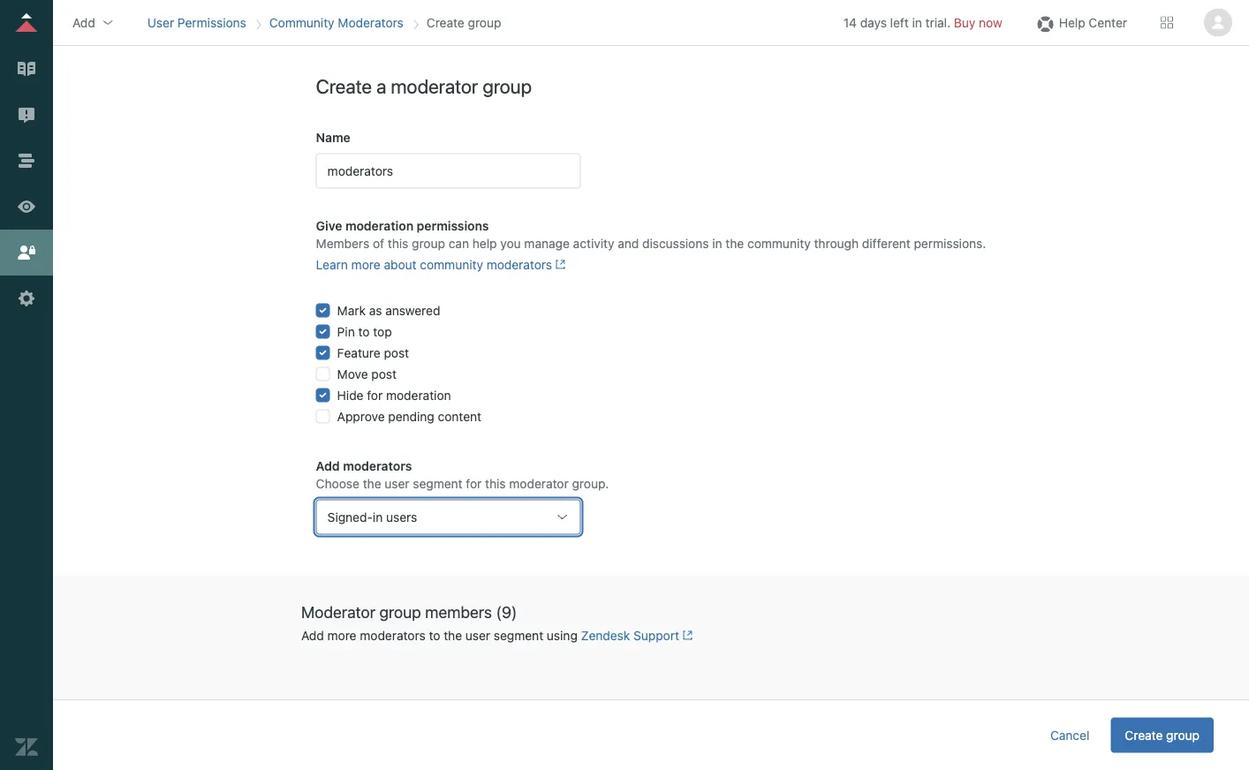 Task type: vqa. For each thing, say whether or not it's contained in the screenshot.
the bottommost the "in"
yes



Task type: describe. For each thing, give the bounding box(es) containing it.
members
[[316, 236, 370, 250]]

user inside add moderators choose the user segment for this moderator group.
[[385, 476, 410, 491]]

about
[[384, 257, 417, 272]]

trial.
[[926, 15, 951, 30]]

choose
[[316, 476, 360, 491]]

2 horizontal spatial in
[[912, 15, 922, 30]]

approve pending content
[[337, 409, 482, 424]]

1 horizontal spatial the
[[444, 628, 462, 643]]

arrange content image
[[15, 149, 38, 172]]

different
[[862, 236, 911, 250]]

learn
[[316, 257, 348, 272]]

learn more about community moderators
[[316, 257, 552, 272]]

moderator
[[301, 603, 376, 622]]

1 vertical spatial moderation
[[386, 388, 451, 402]]

moderators
[[338, 15, 404, 30]]

group inside create group button
[[1167, 728, 1200, 743]]

email
[[522, 698, 554, 713]]

give
[[316, 218, 342, 233]]

now
[[979, 15, 1003, 30]]

zendesk
[[581, 628, 630, 643]]

feature
[[337, 345, 381, 360]]

1 vertical spatial to
[[429, 628, 440, 643]]

1 horizontal spatial user
[[466, 628, 491, 643]]

user
[[147, 15, 174, 30]]

zendesk support
[[581, 628, 680, 643]]

help center button
[[1029, 9, 1133, 36]]

cancel button
[[1037, 718, 1104, 753]]

days
[[860, 15, 887, 30]]

0 horizontal spatial for
[[367, 388, 383, 402]]

manage articles image
[[15, 57, 38, 80]]

create inside button
[[1125, 728, 1163, 743]]

more for learn
[[351, 257, 381, 272]]

add button
[[67, 9, 120, 36]]

give moderation permissions
[[316, 218, 489, 233]]

(opens in a new tab) image
[[552, 260, 566, 270]]

through
[[814, 236, 859, 250]]

post for move post
[[372, 367, 397, 381]]

learn more about community moderators link
[[316, 257, 566, 272]]

0 vertical spatial moderation
[[345, 218, 414, 233]]

community moderators link
[[269, 15, 404, 30]]

add for add
[[72, 15, 95, 30]]

pin to top
[[337, 324, 392, 339]]

move
[[337, 367, 368, 381]]

0 vertical spatial this
[[388, 236, 409, 250]]

14 days left in trial. buy now
[[844, 15, 1003, 30]]

in inside add moderators element
[[373, 510, 383, 524]]

0 vertical spatial name
[[316, 130, 351, 144]]

permissions
[[417, 218, 489, 233]]

support
[[634, 628, 680, 643]]

center
[[1089, 15, 1128, 30]]

add moderators element
[[316, 500, 581, 535]]

feature post
[[337, 345, 409, 360]]

for inside add moderators choose the user segment for this moderator group.
[[466, 476, 482, 491]]

moderator group members (9)
[[301, 603, 517, 622]]

pin
[[337, 324, 355, 339]]

0 vertical spatial create group
[[427, 15, 501, 30]]

14
[[844, 15, 857, 30]]

settings image
[[15, 287, 38, 310]]

permissions.
[[914, 236, 986, 250]]

mark as answered
[[337, 303, 440, 318]]

hide for moderation
[[337, 388, 451, 402]]



Task type: locate. For each thing, give the bounding box(es) containing it.
2 vertical spatial in
[[373, 510, 383, 524]]

add down moderator
[[301, 628, 324, 643]]

post down top
[[384, 345, 409, 360]]

create group inside button
[[1125, 728, 1200, 743]]

can
[[449, 236, 469, 250]]

1 vertical spatial moderators
[[343, 459, 412, 473]]

add left user
[[72, 15, 95, 30]]

1 horizontal spatial create
[[427, 15, 465, 30]]

create left a
[[316, 75, 372, 98]]

0 horizontal spatial moderator
[[391, 75, 478, 98]]

1 vertical spatial for
[[466, 476, 482, 491]]

navigation containing user permissions
[[144, 9, 505, 36]]

0 vertical spatial to
[[358, 324, 370, 339]]

members of this group can help you manage activity and discussions in the community through different permissions.
[[316, 236, 986, 250]]

buy
[[954, 15, 976, 30]]

1 horizontal spatial for
[[466, 476, 482, 491]]

users
[[386, 510, 417, 524]]

signed-in users
[[328, 510, 417, 524]]

2 vertical spatial add
[[301, 628, 324, 643]]

2 vertical spatial create
[[1125, 728, 1163, 743]]

the inside add moderators choose the user segment for this moderator group.
[[363, 476, 381, 491]]

approve
[[337, 409, 385, 424]]

and
[[618, 236, 639, 250]]

0 vertical spatial the
[[726, 236, 744, 250]]

pending
[[388, 409, 435, 424]]

user permissions
[[147, 15, 246, 30]]

add for add moderators choose the user segment for this moderator group.
[[316, 459, 340, 473]]

1 vertical spatial name
[[312, 698, 346, 713]]

1 vertical spatial moderator
[[509, 476, 569, 491]]

cancel
[[1051, 728, 1090, 743]]

1 horizontal spatial this
[[485, 476, 506, 491]]

create inside navigation
[[427, 15, 465, 30]]

for down move post
[[367, 388, 383, 402]]

more for add
[[327, 628, 357, 643]]

1 horizontal spatial community
[[748, 236, 811, 250]]

group.
[[572, 476, 609, 491]]

for up add moderators element
[[466, 476, 482, 491]]

1 vertical spatial community
[[420, 257, 483, 272]]

segment up add moderators element
[[413, 476, 463, 491]]

moderator inside add moderators choose the user segment for this moderator group.
[[509, 476, 569, 491]]

0 vertical spatial add
[[72, 15, 95, 30]]

add more moderators to the user segment using
[[301, 628, 581, 643]]

moderation
[[345, 218, 414, 233], [386, 388, 451, 402]]

community left through at the top of the page
[[748, 236, 811, 250]]

add for add more moderators to the user segment using
[[301, 628, 324, 643]]

add moderators choose the user segment for this moderator group.
[[316, 459, 609, 491]]

hide
[[337, 388, 364, 402]]

to down the members
[[429, 628, 440, 643]]

segment down (9)
[[494, 628, 544, 643]]

name
[[316, 130, 351, 144], [312, 698, 346, 713]]

activity
[[573, 236, 615, 250]]

moderators
[[487, 257, 552, 272], [343, 459, 412, 473], [360, 628, 426, 643]]

0 horizontal spatial to
[[358, 324, 370, 339]]

2 vertical spatial the
[[444, 628, 462, 643]]

using
[[547, 628, 578, 643]]

moderators up choose
[[343, 459, 412, 473]]

in
[[912, 15, 922, 30], [713, 236, 723, 250], [373, 510, 383, 524]]

2 vertical spatial moderators
[[360, 628, 426, 643]]

customize design image
[[15, 195, 38, 218]]

1 horizontal spatial create group
[[1125, 728, 1200, 743]]

user down the members
[[466, 628, 491, 643]]

add inside add moderators choose the user segment for this moderator group.
[[316, 459, 340, 473]]

community
[[748, 236, 811, 250], [420, 257, 483, 272]]

2 horizontal spatial create
[[1125, 728, 1163, 743]]

a
[[376, 75, 386, 98]]

0 vertical spatial more
[[351, 257, 381, 272]]

this down "give moderation permissions"
[[388, 236, 409, 250]]

0 horizontal spatial create group
[[427, 15, 501, 30]]

community down the can
[[420, 257, 483, 272]]

1 vertical spatial user
[[466, 628, 491, 643]]

0 horizontal spatial this
[[388, 236, 409, 250]]

user permissions image
[[15, 241, 38, 264]]

for
[[367, 388, 383, 402], [466, 476, 482, 491]]

0 vertical spatial moderator
[[391, 75, 478, 98]]

manage
[[524, 236, 570, 250]]

segment inside add moderators choose the user segment for this moderator group.
[[413, 476, 463, 491]]

1 horizontal spatial moderator
[[509, 476, 569, 491]]

1 vertical spatial more
[[327, 628, 357, 643]]

add
[[72, 15, 95, 30], [316, 459, 340, 473], [301, 628, 324, 643]]

post for feature post
[[384, 345, 409, 360]]

user up users
[[385, 476, 410, 491]]

user
[[385, 476, 410, 491], [466, 628, 491, 643]]

zendesk support link
[[581, 628, 693, 643]]

mark
[[337, 303, 366, 318]]

zendesk image
[[15, 736, 38, 759]]

1 vertical spatial create
[[316, 75, 372, 98]]

Name field
[[316, 153, 581, 189]]

0 vertical spatial in
[[912, 15, 922, 30]]

top
[[373, 324, 392, 339]]

moderators down moderator group members (9)
[[360, 628, 426, 643]]

in right discussions
[[713, 236, 723, 250]]

0 horizontal spatial segment
[[413, 476, 463, 491]]

this
[[388, 236, 409, 250], [485, 476, 506, 491]]

create group button
[[1111, 718, 1214, 753]]

0 vertical spatial community
[[748, 236, 811, 250]]

in right the left
[[912, 15, 922, 30]]

0 horizontal spatial community
[[420, 257, 483, 272]]

post up hide for moderation
[[372, 367, 397, 381]]

help
[[473, 236, 497, 250]]

1 vertical spatial this
[[485, 476, 506, 491]]

community moderators
[[269, 15, 404, 30]]

1 vertical spatial in
[[713, 236, 723, 250]]

create
[[427, 15, 465, 30], [316, 75, 372, 98], [1125, 728, 1163, 743]]

segment
[[413, 476, 463, 491], [494, 628, 544, 643]]

(opens in a new tab) image
[[680, 631, 693, 641]]

create a moderator group
[[316, 75, 532, 98]]

moderator left group.
[[509, 476, 569, 491]]

create right cancel
[[1125, 728, 1163, 743]]

0 horizontal spatial create
[[316, 75, 372, 98]]

moderation up pending
[[386, 388, 451, 402]]

create group
[[427, 15, 501, 30], [1125, 728, 1200, 743]]

moderator
[[391, 75, 478, 98], [509, 476, 569, 491]]

left
[[890, 15, 909, 30]]

1 vertical spatial create group
[[1125, 728, 1200, 743]]

moderator right a
[[391, 75, 478, 98]]

moderate content image
[[15, 103, 38, 126]]

content
[[438, 409, 482, 424]]

1 vertical spatial segment
[[494, 628, 544, 643]]

post
[[384, 345, 409, 360], [372, 367, 397, 381]]

more
[[351, 257, 381, 272], [327, 628, 357, 643]]

to
[[358, 324, 370, 339], [429, 628, 440, 643]]

navigation
[[144, 9, 505, 36]]

group inside navigation
[[468, 15, 501, 30]]

this up add moderators element
[[485, 476, 506, 491]]

answered
[[386, 303, 440, 318]]

this inside add moderators choose the user segment for this moderator group.
[[485, 476, 506, 491]]

create up the create a moderator group
[[427, 15, 465, 30]]

0 vertical spatial user
[[385, 476, 410, 491]]

1 vertical spatial post
[[372, 367, 397, 381]]

0 horizontal spatial in
[[373, 510, 383, 524]]

1 vertical spatial add
[[316, 459, 340, 473]]

more down of on the top left
[[351, 257, 381, 272]]

the right discussions
[[726, 236, 744, 250]]

zendesk products image
[[1161, 16, 1174, 29]]

the up signed-in users
[[363, 476, 381, 491]]

help
[[1059, 15, 1086, 30]]

discussions
[[642, 236, 709, 250]]

moderators down you
[[487, 257, 552, 272]]

0 vertical spatial create
[[427, 15, 465, 30]]

moderation up of on the top left
[[345, 218, 414, 233]]

user permissions link
[[147, 15, 246, 30]]

to right 'pin'
[[358, 324, 370, 339]]

0 vertical spatial for
[[367, 388, 383, 402]]

in left users
[[373, 510, 383, 524]]

0 vertical spatial moderators
[[487, 257, 552, 272]]

1 vertical spatial the
[[363, 476, 381, 491]]

signed-
[[328, 510, 373, 524]]

permissions
[[178, 15, 246, 30]]

moderators inside add moderators choose the user segment for this moderator group.
[[343, 459, 412, 473]]

the down the members
[[444, 628, 462, 643]]

as
[[369, 303, 382, 318]]

1 horizontal spatial in
[[713, 236, 723, 250]]

1 horizontal spatial segment
[[494, 628, 544, 643]]

community
[[269, 15, 335, 30]]

(9)
[[496, 603, 517, 622]]

0 horizontal spatial user
[[385, 476, 410, 491]]

add up choose
[[316, 459, 340, 473]]

group
[[468, 15, 501, 30], [483, 75, 532, 98], [412, 236, 445, 250], [380, 603, 421, 622], [1167, 728, 1200, 743]]

1 horizontal spatial to
[[429, 628, 440, 643]]

0 vertical spatial post
[[384, 345, 409, 360]]

you
[[500, 236, 521, 250]]

members
[[425, 603, 492, 622]]

0 horizontal spatial the
[[363, 476, 381, 491]]

the
[[726, 236, 744, 250], [363, 476, 381, 491], [444, 628, 462, 643]]

add inside popup button
[[72, 15, 95, 30]]

help center
[[1059, 15, 1128, 30]]

move post
[[337, 367, 397, 381]]

2 horizontal spatial the
[[726, 236, 744, 250]]

of
[[373, 236, 384, 250]]

more down moderator
[[327, 628, 357, 643]]

0 vertical spatial segment
[[413, 476, 463, 491]]



